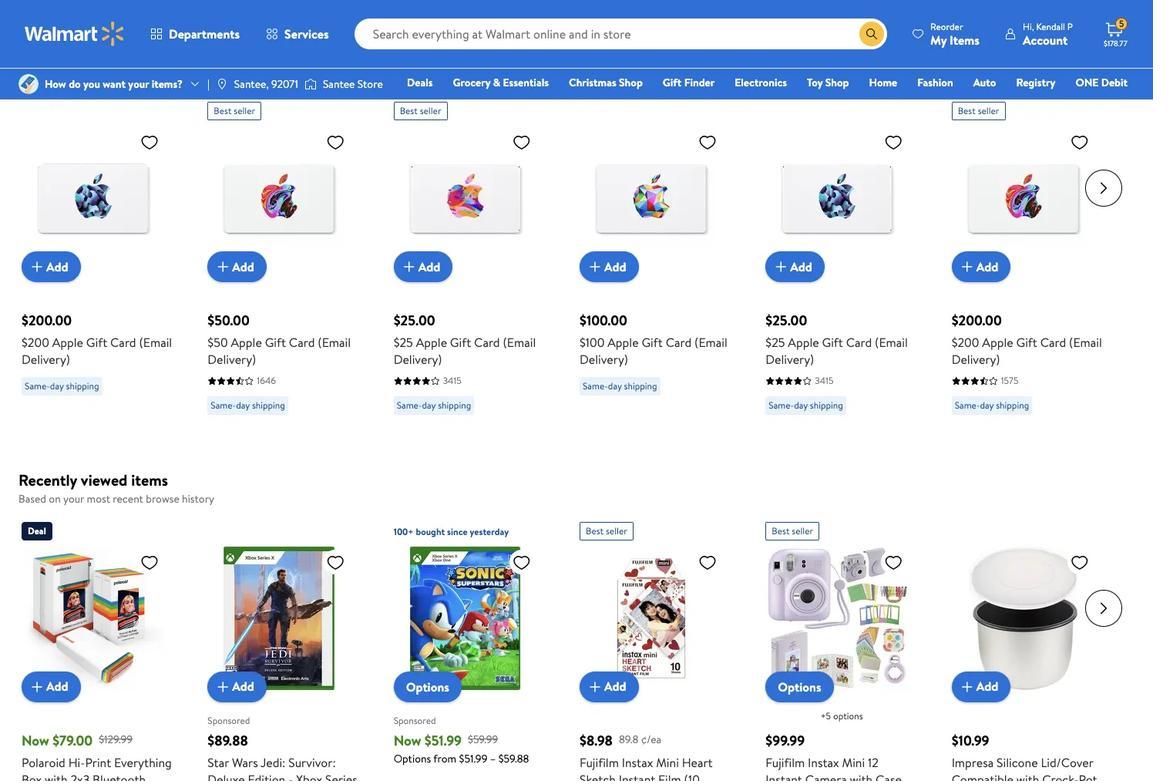 Task type: locate. For each thing, give the bounding box(es) containing it.
1 horizontal spatial add to favorites list, $200 apple gift card (email delivery) image
[[1071, 133, 1089, 152]]

gift inside $100.00 $100 apple gift card (email delivery)
[[642, 334, 663, 351]]

2 delivery) from the left
[[208, 351, 256, 368]]

5 apple from the left
[[788, 334, 819, 351]]

toy shop
[[807, 75, 849, 90]]

0 horizontal spatial with
[[45, 771, 68, 781]]

with inside now $79.00 $129.99 polaroid hi-print everything box with 2x3 bluetoot
[[45, 771, 68, 781]]

items up browse
[[131, 470, 168, 490]]

add to cart image for 2nd 'add to favorites list, $25 apple gift card (email delivery)' image from the right the $25 apple gift card (email delivery) image
[[400, 258, 418, 276]]

1 horizontal spatial $200.00
[[952, 311, 1002, 330]]

0 horizontal spatial $25.00
[[394, 311, 435, 330]]

1 horizontal spatial fujifilm
[[766, 754, 805, 771]]

1 horizontal spatial with
[[850, 771, 873, 781]]

product group containing $10.99
[[952, 515, 1104, 781]]

$200 apple gift card (email delivery) image for second the add to favorites list, $200 apple gift card (email delivery) icon from the left
[[952, 126, 1095, 270]]

$99.99 fujifilm instax mini 12 instant camera with case
[[766, 731, 905, 781]]

now up polaroid
[[22, 731, 49, 750]]

options left the from
[[394, 751, 431, 766]]

apple for 2nd 'add to favorites list, $25 apple gift card (email delivery)' image from the right
[[416, 334, 447, 351]]

3 with from the left
[[1017, 771, 1040, 781]]

shipping
[[66, 379, 99, 392], [624, 379, 657, 392], [252, 399, 285, 412], [438, 399, 471, 412], [810, 399, 843, 412], [996, 399, 1029, 412]]

2 instax from the left
[[808, 754, 839, 771]]

heart
[[682, 754, 713, 771]]

1 (email from the left
[[139, 334, 172, 351]]

auto
[[974, 75, 996, 90]]

1 options link from the left
[[394, 671, 462, 702]]

1 horizontal spatial $25.00
[[766, 311, 807, 330]]

1 horizontal spatial items
[[131, 470, 168, 490]]

1 mini from the left
[[656, 754, 679, 771]]

0 horizontal spatial mini
[[656, 754, 679, 771]]

day
[[50, 379, 64, 392], [608, 379, 622, 392], [236, 399, 250, 412], [422, 399, 436, 412], [794, 399, 808, 412], [980, 399, 994, 412]]

fashion
[[918, 75, 953, 90]]

1 horizontal spatial shop
[[826, 75, 849, 90]]

1 horizontal spatial  image
[[216, 78, 228, 90]]

add to favorites list, fujifilm instax mini heart sketch instant film (10 exposures) image
[[699, 552, 717, 572]]

instax down +5
[[808, 754, 839, 771]]

2 $25 from the left
[[766, 334, 785, 351]]

add to favorites list, fujifilm instax mini 12 instant camera with case, decoration stickers, frames, photo album and more accessory kit (lilac purple) image
[[885, 552, 903, 572]]

+5 options
[[821, 709, 863, 722]]

1 horizontal spatial $200.00 $200 apple gift card (email delivery)
[[952, 311, 1102, 368]]

fujifilm down the $8.98
[[580, 754, 619, 771]]

$100 apple gift card (email delivery) image
[[580, 126, 723, 270]]

add button for impresa silicone lid/cover compatible with crock-pot pressure cooker - bpa-free
[[952, 671, 1011, 702]]

4 card from the left
[[666, 334, 692, 351]]

1 horizontal spatial $200 apple gift card (email delivery) image
[[952, 126, 1095, 270]]

3 (email from the left
[[503, 334, 536, 351]]

$25.00 $25 apple gift card (email delivery) for 2nd 'add to favorites list, $25 apple gift card (email delivery)' image from the right
[[394, 311, 536, 368]]

2 (email from the left
[[318, 334, 351, 351]]

$8.98 89.8 ¢/ea fujifilm instax mini heart sketch instant film (1
[[580, 731, 713, 781]]

2 options link from the left
[[766, 671, 834, 702]]

2 $200 apple gift card (email delivery) image from the left
[[952, 126, 1095, 270]]

jedi:
[[261, 754, 286, 771]]

1 horizontal spatial now
[[394, 731, 421, 750]]

product group containing now $79.00
[[22, 515, 174, 781]]

add to favorites list, sonic superstars - xbox series x image
[[512, 552, 531, 572]]

3 delivery) from the left
[[394, 351, 442, 368]]

(email for second the add to favorites list, $200 apple gift card (email delivery) icon from the left
[[1069, 334, 1102, 351]]

gift
[[663, 75, 682, 90], [86, 334, 107, 351], [265, 334, 286, 351], [450, 334, 471, 351], [642, 334, 663, 351], [822, 334, 843, 351], [1017, 334, 1038, 351]]

apple inside $100.00 $100 apple gift card (email delivery)
[[608, 334, 639, 351]]

wars
[[232, 754, 258, 771]]

christmas
[[569, 75, 617, 90]]

now inside sponsored now $51.99 $59.99 options from $51.99 – $59.88
[[394, 731, 421, 750]]

walmart+
[[1082, 96, 1128, 112]]

$25.00
[[394, 311, 435, 330], [766, 311, 807, 330]]

1 fujifilm from the left
[[580, 754, 619, 771]]

options link up +5
[[766, 671, 834, 702]]

options link up sponsored now $51.99 $59.99 options from $51.99 – $59.88
[[394, 671, 462, 702]]

add to favorites list, $200 apple gift card (email delivery) image down items?
[[140, 133, 159, 152]]

apple for 'add to favorites list, $50 apple gift card (email delivery)' icon
[[231, 334, 262, 351]]

1 with from the left
[[45, 771, 68, 781]]

with right camera
[[850, 771, 873, 781]]

0 horizontal spatial $200.00
[[22, 311, 72, 330]]

with left "2x3"
[[45, 771, 68, 781]]

1 horizontal spatial options link
[[766, 671, 834, 702]]

add button for second the add to favorites list, $200 apple gift card (email delivery) icon from the left $200 apple gift card (email delivery) image
[[952, 251, 1011, 282]]

0 horizontal spatial $25
[[394, 334, 413, 351]]

fashion link
[[911, 74, 960, 91]]

2 $200.00 $200 apple gift card (email delivery) from the left
[[952, 311, 1102, 368]]

0 horizontal spatial 3415
[[443, 374, 462, 387]]

your right 'on'
[[63, 491, 84, 507]]

0 horizontal spatial sponsored
[[208, 714, 250, 727]]

0 horizontal spatial add to favorites list, $25 apple gift card (email delivery) image
[[512, 133, 531, 152]]

sponsored now $51.99 $59.99 options from $51.99 – $59.88
[[394, 714, 529, 766]]

2 instant from the left
[[766, 771, 803, 781]]

since
[[447, 525, 468, 538]]

(email inside $50.00 $50 apple gift card (email delivery)
[[318, 334, 351, 351]]

1 now from the left
[[22, 731, 49, 750]]

options link for sponsored
[[394, 671, 462, 702]]

compatible
[[952, 771, 1014, 781]]

5 (email from the left
[[875, 334, 908, 351]]

recent
[[113, 491, 143, 507]]

yesterday
[[470, 525, 509, 538]]

1 horizontal spatial $25.00 $25 apple gift card (email delivery)
[[766, 311, 908, 368]]

mini down ¢/ea
[[656, 754, 679, 771]]

2 horizontal spatial sponsored
[[1093, 70, 1135, 83]]

 image right |
[[216, 78, 228, 90]]

toy
[[807, 75, 823, 90]]

$25 apple gift card (email delivery) image for 1st 'add to favorites list, $25 apple gift card (email delivery)' image from the right
[[766, 126, 909, 270]]

items inside the recently viewed items based on your most recent browse history
[[131, 470, 168, 490]]

$10.99 impresa silicone lid/cover compatible with crock-po
[[952, 731, 1102, 781]]

6 apple from the left
[[982, 334, 1014, 351]]

2 3415 from the left
[[815, 374, 834, 387]]

add button
[[22, 251, 81, 282], [208, 251, 267, 282], [394, 251, 453, 282], [580, 251, 639, 282], [766, 251, 825, 282], [952, 251, 1011, 282], [22, 671, 81, 702], [208, 671, 267, 702], [580, 671, 639, 702], [952, 671, 1011, 702]]

$129.99
[[99, 732, 133, 747]]

sponsored
[[1093, 70, 1135, 83], [208, 714, 250, 727], [394, 714, 436, 727]]

fujifilm inside $8.98 89.8 ¢/ea fujifilm instax mini heart sketch instant film (1
[[580, 754, 619, 771]]

same- for 1st 'add to favorites list, $25 apple gift card (email delivery)' image from the right
[[769, 399, 794, 412]]

1 horizontal spatial $25 apple gift card (email delivery) image
[[766, 126, 909, 270]]

0 horizontal spatial add to favorites list, $200 apple gift card (email delivery) image
[[140, 133, 159, 152]]

with
[[45, 771, 68, 781], [850, 771, 873, 781], [1017, 771, 1040, 781]]

more items to explore
[[19, 64, 167, 85]]

add to favorites list, impresa silicone lid/cover compatible with crock-pot pressure cooker - bpa-free image
[[1071, 552, 1089, 572]]

1 $200 apple gift card (email delivery) image from the left
[[22, 126, 165, 270]]

star wars jedi: survivor: deluxe edition - xbox series x image
[[208, 546, 351, 690]]

now left $59.99 at bottom left
[[394, 731, 421, 750]]

sponsored up walmart+ 'link'
[[1093, 70, 1135, 83]]

4 apple from the left
[[608, 334, 639, 351]]

deluxe
[[208, 771, 245, 781]]

options up sponsored now $51.99 $59.99 options from $51.99 – $59.88
[[406, 678, 449, 695]]

mini inside $8.98 89.8 ¢/ea fujifilm instax mini heart sketch instant film (1
[[656, 754, 679, 771]]

sponsored up $89.88
[[208, 714, 250, 727]]

3 card from the left
[[474, 334, 500, 351]]

instant inside $8.98 89.8 ¢/ea fujifilm instax mini heart sketch instant film (1
[[619, 771, 656, 781]]

0 horizontal spatial $25.00 $25 apple gift card (email delivery)
[[394, 311, 536, 368]]

your right want
[[128, 76, 149, 92]]

apple
[[52, 334, 83, 351], [231, 334, 262, 351], [416, 334, 447, 351], [608, 334, 639, 351], [788, 334, 819, 351], [982, 334, 1014, 351]]

2 horizontal spatial with
[[1017, 771, 1040, 781]]

reorder my items
[[931, 20, 980, 48]]

add to favorites list, $25 apple gift card (email delivery) image
[[512, 133, 531, 152], [885, 133, 903, 152]]

0 horizontal spatial now
[[22, 731, 49, 750]]

walmart image
[[25, 22, 125, 46]]

0 horizontal spatial options link
[[394, 671, 462, 702]]

$178.77
[[1104, 38, 1128, 49]]

film
[[659, 771, 681, 781]]

fujifilm instax mini heart sketch instant film (10 exposures) image
[[580, 546, 723, 690]]

$25.00 for 1st 'add to favorites list, $25 apple gift card (email delivery)' image from the right
[[766, 311, 807, 330]]

seller for $25.00
[[420, 104, 441, 117]]

mini
[[656, 754, 679, 771], [842, 754, 865, 771]]

0 horizontal spatial shop
[[619, 75, 643, 90]]

items
[[58, 64, 94, 85], [131, 470, 168, 490]]

2 now from the left
[[394, 731, 421, 750]]

1 horizontal spatial 3415
[[815, 374, 834, 387]]

mini inside $99.99 fujifilm instax mini 12 instant camera with case
[[842, 754, 865, 771]]

1 vertical spatial items
[[131, 470, 168, 490]]

hi,
[[1023, 20, 1034, 33]]

6 (email from the left
[[1069, 334, 1102, 351]]

shop right 'toy' on the top
[[826, 75, 849, 90]]

$50.00
[[208, 311, 250, 330]]

4 delivery) from the left
[[580, 351, 628, 368]]

sonic superstars - xbox series x image
[[394, 546, 537, 690]]

add to favorites list, $25 apple gift card (email delivery) image down essentials
[[512, 133, 531, 152]]

1 horizontal spatial mini
[[842, 754, 865, 771]]

5
[[1120, 17, 1125, 30]]

add to cart image
[[400, 258, 418, 276], [958, 677, 977, 696]]

1 horizontal spatial add to favorites list, $25 apple gift card (email delivery) image
[[885, 133, 903, 152]]

product group containing $99.99
[[766, 515, 918, 781]]

1 vertical spatial your
[[63, 491, 84, 507]]

0 horizontal spatial $25 apple gift card (email delivery) image
[[394, 126, 537, 270]]

1 delivery) from the left
[[22, 351, 70, 368]]

0 horizontal spatial $200.00 $200 apple gift card (email delivery)
[[22, 311, 172, 368]]

auto link
[[967, 74, 1003, 91]]

0 horizontal spatial $200
[[22, 334, 49, 351]]

mini left the 12 on the bottom right
[[842, 754, 865, 771]]

2 apple from the left
[[231, 334, 262, 351]]

2 $25 apple gift card (email delivery) image from the left
[[766, 126, 909, 270]]

add to favorites list, $200 apple gift card (email delivery) image down walmart+ on the right top
[[1071, 133, 1089, 152]]

deal
[[28, 524, 46, 537]]

2 mini from the left
[[842, 754, 865, 771]]

lid/cover
[[1041, 754, 1094, 771]]

add to favorites list, $200 apple gift card (email delivery) image
[[140, 133, 159, 152], [1071, 133, 1089, 152]]

1 $25 apple gift card (email delivery) image from the left
[[394, 126, 537, 270]]

gift inside $50.00 $50 apple gift card (email delivery)
[[265, 334, 286, 351]]

0 vertical spatial your
[[128, 76, 149, 92]]

$8.98
[[580, 731, 613, 750]]

add button for $100 apple gift card (email delivery) image
[[580, 251, 639, 282]]

product group
[[22, 96, 186, 421], [208, 96, 372, 421], [394, 96, 558, 421], [580, 96, 744, 421], [766, 96, 930, 421], [952, 96, 1116, 421], [22, 515, 174, 781], [208, 515, 360, 781], [394, 515, 546, 781], [580, 515, 732, 781], [766, 515, 918, 781], [952, 515, 1104, 781]]

fujifilm inside $99.99 fujifilm instax mini 12 instant camera with case
[[766, 754, 805, 771]]

$200 apple gift card (email delivery) image for 1st the add to favorites list, $200 apple gift card (email delivery) icon
[[22, 126, 165, 270]]

0 horizontal spatial instax
[[622, 754, 653, 771]]

5 delivery) from the left
[[766, 351, 814, 368]]

add to cart image for impresa silicone lid/cover compatible with crock-pot pressure cooker - bpa-free
[[958, 677, 977, 696]]

instax down 89.8
[[622, 754, 653, 771]]

 image left how
[[19, 74, 39, 94]]

0 horizontal spatial instant
[[619, 771, 656, 781]]

with inside $99.99 fujifilm instax mini 12 instant camera with case
[[850, 771, 873, 781]]

instant left film
[[619, 771, 656, 781]]

sponsored inside sponsored now $51.99 $59.99 options from $51.99 – $59.88
[[394, 714, 436, 727]]

fujifilm
[[580, 754, 619, 771], [766, 754, 805, 771]]

items left to
[[58, 64, 94, 85]]

1 $200 from the left
[[22, 334, 49, 351]]

shop
[[619, 75, 643, 90], [826, 75, 849, 90]]

0 horizontal spatial $200 apple gift card (email delivery) image
[[22, 126, 165, 270]]

impresa silicone lid/cover compatible with crock-pot pressure cooker - bpa-free image
[[952, 546, 1095, 690]]

2 $25.00 $25 apple gift card (email delivery) from the left
[[766, 311, 908, 368]]

(email for 2nd 'add to favorites list, $25 apple gift card (email delivery)' image from the right
[[503, 334, 536, 351]]

$25
[[394, 334, 413, 351], [766, 334, 785, 351]]

1 $25.00 $25 apple gift card (email delivery) from the left
[[394, 311, 536, 368]]

1575
[[1001, 374, 1019, 387]]

6 card from the left
[[1041, 334, 1066, 351]]

1 horizontal spatial $200
[[952, 334, 980, 351]]

edition
[[248, 771, 285, 781]]

sponsored up the from
[[394, 714, 436, 727]]

add to favorites list, $25 apple gift card (email delivery) image down home
[[885, 133, 903, 152]]

1 horizontal spatial sponsored
[[394, 714, 436, 727]]

delivery) inside $50.00 $50 apple gift card (email delivery)
[[208, 351, 256, 368]]

how
[[45, 76, 66, 92]]

5 $178.77
[[1104, 17, 1128, 49]]

0 horizontal spatial  image
[[19, 74, 39, 94]]

best seller for $25.00
[[400, 104, 441, 117]]

4 (email from the left
[[695, 334, 728, 351]]

1 horizontal spatial add to cart image
[[958, 677, 977, 696]]

3 apple from the left
[[416, 334, 447, 351]]

recently
[[19, 470, 77, 490]]

$100.00
[[580, 311, 628, 330]]

0 horizontal spatial add to cart image
[[400, 258, 418, 276]]

now
[[22, 731, 49, 750], [394, 731, 421, 750]]

1 add to favorites list, $25 apple gift card (email delivery) image from the left
[[512, 133, 531, 152]]

card
[[110, 334, 136, 351], [289, 334, 315, 351], [474, 334, 500, 351], [666, 334, 692, 351], [846, 334, 872, 351], [1041, 334, 1066, 351]]

options
[[406, 678, 449, 695], [778, 678, 822, 695], [394, 751, 431, 766]]

sponsored inside sponsored $89.88 star wars jedi: survivor: deluxe edition - xbox serie
[[208, 714, 250, 727]]

2 $200 from the left
[[952, 334, 980, 351]]

options up +5
[[778, 678, 822, 695]]

xbox
[[296, 771, 322, 781]]

1 $25.00 from the left
[[394, 311, 435, 330]]

1 add to favorites list, $200 apple gift card (email delivery) image from the left
[[140, 133, 159, 152]]

$25 apple gift card (email delivery) image
[[394, 126, 537, 270], [766, 126, 909, 270]]

$99.99
[[766, 731, 805, 750]]

fujifilm down $99.99
[[766, 754, 805, 771]]

–
[[490, 751, 496, 766]]

1 horizontal spatial instant
[[766, 771, 803, 781]]

shop right christmas at top
[[619, 75, 643, 90]]

$200
[[22, 334, 49, 351], [952, 334, 980, 351]]

2 with from the left
[[850, 771, 873, 781]]

1 horizontal spatial your
[[128, 76, 149, 92]]

card inside $100.00 $100 apple gift card (email delivery)
[[666, 334, 692, 351]]

star
[[208, 754, 229, 771]]

 image
[[304, 76, 317, 92]]

 image
[[19, 74, 39, 94], [216, 78, 228, 90]]

apple inside $50.00 $50 apple gift card (email delivery)
[[231, 334, 262, 351]]

2 fujifilm from the left
[[766, 754, 805, 771]]

with left crock-
[[1017, 771, 1040, 781]]

add to favorites list, $50 apple gift card (email delivery) image
[[326, 133, 345, 152]]

best seller for $50.00
[[214, 104, 255, 117]]

options inside sponsored now $51.99 $59.99 options from $51.99 – $59.88
[[394, 751, 431, 766]]

add button for 1st 'add to favorites list, $25 apple gift card (email delivery)' image from the right's the $25 apple gift card (email delivery) image
[[766, 251, 825, 282]]

options for $99.99
[[778, 678, 822, 695]]

$200 apple gift card (email delivery) image
[[22, 126, 165, 270], [952, 126, 1095, 270]]

sponsored for $89.88
[[208, 714, 250, 727]]

$51.99 left –
[[459, 751, 488, 766]]

$200.00 $200 apple gift card (email delivery)
[[22, 311, 172, 368], [952, 311, 1102, 368]]

1 $200.00 from the left
[[22, 311, 72, 330]]

add to cart image
[[28, 258, 46, 276], [214, 258, 232, 276], [586, 258, 604, 276], [772, 258, 791, 276], [958, 258, 977, 276], [28, 677, 46, 696], [214, 677, 232, 696], [586, 677, 604, 696]]

grocery
[[453, 75, 491, 90]]

instant down $99.99
[[766, 771, 803, 781]]

2 shop from the left
[[826, 75, 849, 90]]

instant inside $99.99 fujifilm instax mini 12 instant camera with case
[[766, 771, 803, 781]]

product group containing $50.00
[[208, 96, 372, 421]]

2 $25.00 from the left
[[766, 311, 807, 330]]

$51.99 up the from
[[425, 731, 462, 750]]

(email inside $100.00 $100 apple gift card (email delivery)
[[695, 334, 728, 351]]

walmart+ link
[[1075, 96, 1135, 113]]

0 horizontal spatial your
[[63, 491, 84, 507]]

christmas shop
[[569, 75, 643, 90]]

add button for fujifilm instax mini heart sketch instant film (10 exposures) image
[[580, 671, 639, 702]]

product group containing $100.00
[[580, 96, 744, 421]]

sponsored for now
[[394, 714, 436, 727]]

1 shop from the left
[[619, 75, 643, 90]]

$79.00
[[53, 731, 93, 750]]

impresa
[[952, 754, 994, 771]]

0 vertical spatial items
[[58, 64, 94, 85]]

 image for santee, 92071
[[216, 78, 228, 90]]

$25.00 $25 apple gift card (email delivery)
[[394, 311, 536, 368], [766, 311, 908, 368]]

(email for 'add to favorites list, $50 apple gift card (email delivery)' icon
[[318, 334, 351, 351]]

seller
[[234, 104, 255, 117], [420, 104, 441, 117], [978, 104, 1000, 117], [606, 524, 627, 537], [792, 524, 814, 537]]

1 horizontal spatial instax
[[808, 754, 839, 771]]

2 card from the left
[[289, 334, 315, 351]]

options link for $99.99
[[766, 671, 834, 702]]

1 instant from the left
[[619, 771, 656, 781]]

1 instax from the left
[[622, 754, 653, 771]]

100+
[[394, 525, 414, 538]]

kendall
[[1037, 20, 1066, 33]]

0 horizontal spatial fujifilm
[[580, 754, 619, 771]]

$50 apple gift card (email delivery) image
[[208, 126, 351, 270]]

1 vertical spatial add to cart image
[[958, 677, 977, 696]]

1 horizontal spatial $25
[[766, 334, 785, 351]]

0 vertical spatial add to cart image
[[400, 258, 418, 276]]

best seller
[[214, 104, 255, 117], [400, 104, 441, 117], [958, 104, 1000, 117], [586, 524, 627, 537], [772, 524, 814, 537]]

santee
[[323, 76, 355, 92]]

0 vertical spatial $51.99
[[425, 731, 462, 750]]

to
[[98, 64, 113, 85]]



Task type: vqa. For each thing, say whether or not it's contained in the screenshot.
FINDER
yes



Task type: describe. For each thing, give the bounding box(es) containing it.
1 $25 from the left
[[394, 334, 413, 351]]

store
[[358, 76, 383, 92]]

one debit link
[[1069, 74, 1135, 91]]

items?
[[152, 76, 183, 92]]

add button for $200 apple gift card (email delivery) image associated with 1st the add to favorites list, $200 apple gift card (email delivery) icon
[[22, 251, 81, 282]]

you
[[83, 76, 100, 92]]

registry
[[1016, 75, 1056, 90]]

same- for second the add to favorites list, $200 apple gift card (email delivery) icon from the left
[[955, 399, 980, 412]]

instax inside $99.99 fujifilm instax mini 12 instant camera with case
[[808, 754, 839, 771]]

camera
[[805, 771, 847, 781]]

89.8
[[619, 732, 639, 747]]

from
[[434, 751, 457, 766]]

$50.00 $50 apple gift card (email delivery)
[[208, 311, 351, 368]]

options for sponsored
[[406, 678, 449, 695]]

$100.00 $100 apple gift card (email delivery)
[[580, 311, 728, 368]]

$50
[[208, 334, 228, 351]]

viewed
[[81, 470, 128, 490]]

with inside $10.99 impresa silicone lid/cover compatible with crock-po
[[1017, 771, 1040, 781]]

fujifilm instax mini 12 instant camera with case, decoration stickers, frames, photo album and more accessory kit (lilac purple) image
[[766, 546, 909, 690]]

grocery & essentials
[[453, 75, 549, 90]]

seller for $50.00
[[234, 104, 255, 117]]

home
[[869, 75, 898, 90]]

1646
[[257, 374, 276, 387]]

product group containing $89.88
[[208, 515, 360, 781]]

2 add to favorites list, $200 apple gift card (email delivery) image from the left
[[1071, 133, 1089, 152]]

card inside $50.00 $50 apple gift card (email delivery)
[[289, 334, 315, 351]]

1 3415 from the left
[[443, 374, 462, 387]]

on
[[49, 491, 61, 507]]

shop for toy shop
[[826, 75, 849, 90]]

-
[[288, 771, 293, 781]]

1 apple from the left
[[52, 334, 83, 351]]

santee store
[[323, 76, 383, 92]]

polaroid
[[22, 754, 65, 771]]

best for $50.00
[[214, 104, 232, 117]]

0 horizontal spatial items
[[58, 64, 94, 85]]

product group containing now $51.99
[[394, 515, 546, 781]]

everything
[[114, 754, 172, 771]]

Walmart Site-Wide search field
[[354, 19, 887, 49]]

box
[[22, 771, 42, 781]]

2 $200.00 from the left
[[952, 311, 1002, 330]]

santee, 92071
[[234, 76, 298, 92]]

add to favorites list, polaroid hi-print everything box with 2x3 bluetooth pocket photo & sticker printer & 40 sheets of ready-to-print paper image
[[140, 552, 159, 572]]

best for $25.00
[[400, 104, 418, 117]]

$25.00 $25 apple gift card (email delivery) for 1st 'add to favorites list, $25 apple gift card (email delivery)' image from the right
[[766, 311, 908, 368]]

92071
[[271, 76, 298, 92]]

$89.88
[[208, 731, 248, 750]]

silicone
[[997, 754, 1038, 771]]

&
[[493, 75, 501, 90]]

(email for 1st 'add to favorites list, $25 apple gift card (email delivery)' image from the right
[[875, 334, 908, 351]]

want
[[103, 76, 126, 92]]

gift finder link
[[656, 74, 722, 91]]

more
[[19, 64, 54, 85]]

Search search field
[[354, 19, 887, 49]]

essentials
[[503, 75, 549, 90]]

add button for star wars jedi: survivor: deluxe edition - xbox series x "image"
[[208, 671, 267, 702]]

add button for 2nd 'add to favorites list, $25 apple gift card (email delivery)' image from the right the $25 apple gift card (email delivery) image
[[394, 251, 453, 282]]

1 $200.00 $200 apple gift card (email delivery) from the left
[[22, 311, 172, 368]]

santee,
[[234, 76, 269, 92]]

best for $200.00
[[958, 104, 976, 117]]

one debit walmart+
[[1076, 75, 1128, 112]]

gift inside "link"
[[663, 75, 682, 90]]

my
[[931, 31, 947, 48]]

options
[[833, 709, 863, 722]]

based
[[19, 491, 46, 507]]

recently viewed items based on your most recent browse history
[[19, 470, 214, 507]]

1 card from the left
[[110, 334, 136, 351]]

polaroid hi-print everything box with 2x3 bluetooth pocket photo & sticker printer & 40 sheets of ready-to-print paper image
[[22, 546, 165, 690]]

delivery) inside $100.00 $100 apple gift card (email delivery)
[[580, 351, 628, 368]]

+5
[[821, 709, 831, 722]]

next slide for recently viewed items list image
[[1086, 589, 1123, 626]]

registry link
[[1010, 74, 1063, 91]]

2 add to favorites list, $25 apple gift card (email delivery) image from the left
[[885, 133, 903, 152]]

browse
[[146, 491, 179, 507]]

same- for 'add to favorites list, $50 apple gift card (email delivery)' icon
[[211, 399, 236, 412]]

electronics link
[[728, 74, 794, 91]]

now $79.00 $129.99 polaroid hi-print everything box with 2x3 bluetoot
[[22, 731, 172, 781]]

best seller for $200.00
[[958, 104, 1000, 117]]

reorder
[[931, 20, 963, 33]]

apple for second the add to favorites list, $200 apple gift card (email delivery) icon from the left
[[982, 334, 1014, 351]]

add to favorites list, star wars jedi: survivor: deluxe edition - xbox series x image
[[326, 552, 345, 572]]

product group containing $8.98
[[580, 515, 732, 781]]

add button for $50 apple gift card (email delivery) image
[[208, 251, 267, 282]]

$25.00 for 2nd 'add to favorites list, $25 apple gift card (email delivery)' image from the right
[[394, 311, 435, 330]]

deals
[[407, 75, 433, 90]]

|
[[207, 76, 210, 92]]

departments
[[169, 25, 240, 42]]

gift finder
[[663, 75, 715, 90]]

explore
[[116, 64, 167, 85]]

5 card from the left
[[846, 334, 872, 351]]

$25 apple gift card (email delivery) image for 2nd 'add to favorites list, $25 apple gift card (email delivery)' image from the right
[[394, 126, 537, 270]]

p
[[1068, 20, 1073, 33]]

$100
[[580, 334, 605, 351]]

1 vertical spatial $51.99
[[459, 751, 488, 766]]

home link
[[862, 74, 905, 91]]

one
[[1076, 75, 1099, 90]]

next slide for more items to explore list image
[[1086, 170, 1123, 207]]

account
[[1023, 31, 1068, 48]]

debit
[[1102, 75, 1128, 90]]

survivor:
[[289, 754, 336, 771]]

search icon image
[[866, 28, 878, 40]]

 image for how do you want your items?
[[19, 74, 39, 94]]

apple for 1st 'add to favorites list, $25 apple gift card (email delivery)' image from the right
[[788, 334, 819, 351]]

your inside the recently viewed items based on your most recent browse history
[[63, 491, 84, 507]]

instax inside $8.98 89.8 ¢/ea fujifilm instax mini heart sketch instant film (1
[[622, 754, 653, 771]]

electronics
[[735, 75, 787, 90]]

shop for christmas shop
[[619, 75, 643, 90]]

same- for 2nd 'add to favorites list, $25 apple gift card (email delivery)' image from the right
[[397, 399, 422, 412]]

services
[[285, 25, 329, 42]]

add to favorites list, $100 apple gift card (email delivery) image
[[699, 133, 717, 152]]

toy shop link
[[800, 74, 856, 91]]

6 delivery) from the left
[[952, 351, 1000, 368]]

hi-
[[68, 754, 85, 771]]

grocery & essentials link
[[446, 74, 556, 91]]

seller for $200.00
[[978, 104, 1000, 117]]

¢/ea
[[641, 732, 662, 747]]

christmas shop link
[[562, 74, 650, 91]]

how do you want your items?
[[45, 76, 183, 92]]

add button for polaroid hi-print everything box with 2x3 bluetooth pocket photo & sticker printer & 40 sheets of ready-to-print paper on the bottom left
[[22, 671, 81, 702]]

print
[[85, 754, 111, 771]]

hi, kendall p account
[[1023, 20, 1073, 48]]

now inside now $79.00 $129.99 polaroid hi-print everything box with 2x3 bluetoot
[[22, 731, 49, 750]]

12
[[868, 754, 879, 771]]

do
[[69, 76, 81, 92]]

items
[[950, 31, 980, 48]]



